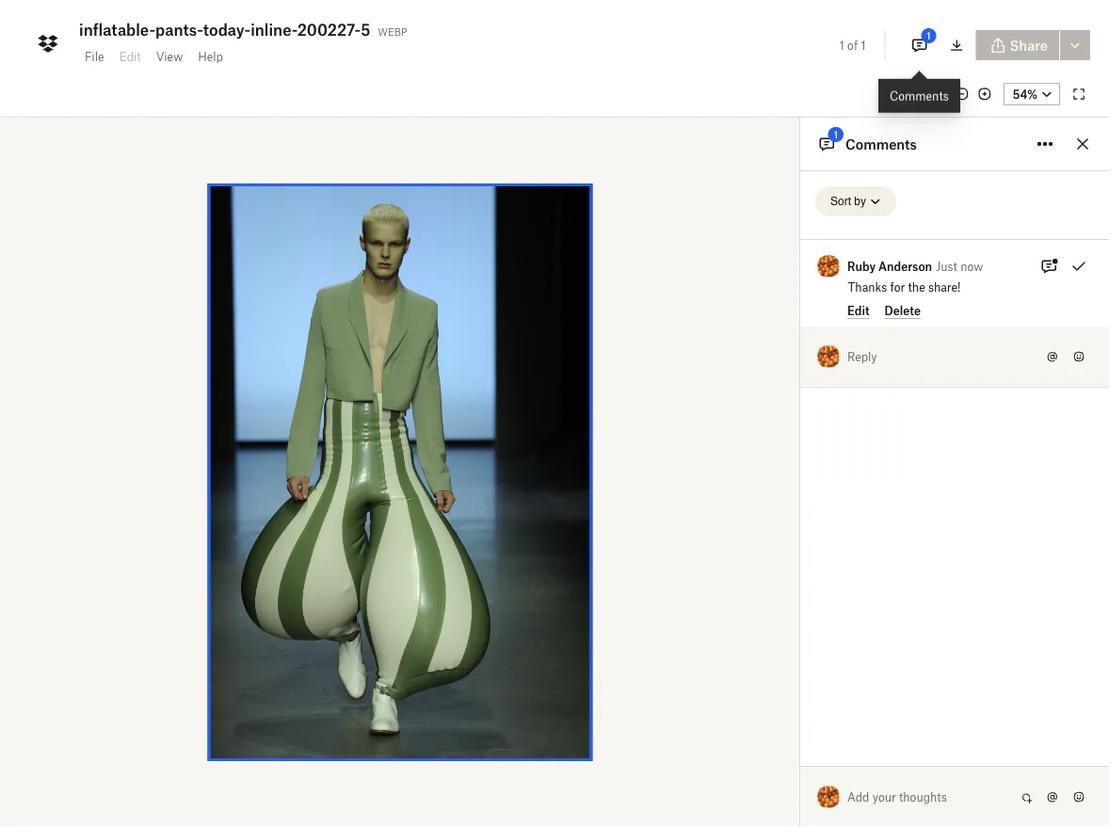 Task type: describe. For each thing, give the bounding box(es) containing it.
54% button
[[1004, 83, 1061, 106]]

ruby
[[848, 260, 876, 274]]

54%
[[1013, 87, 1038, 101]]

add your thoughts image
[[848, 787, 1000, 808]]

reply image
[[848, 347, 1027, 367]]

sort by button
[[816, 187, 897, 217]]

1 left of on the right
[[840, 38, 845, 52]]

file
[[85, 49, 104, 64]]

thanks
[[848, 280, 888, 294]]

1 right of on the right
[[861, 38, 866, 52]]

1 of 1
[[840, 38, 866, 52]]

inflatable-
[[79, 21, 155, 39]]

inflatable-pants-today-inline-200227-5 webp
[[79, 21, 407, 39]]

now
[[961, 260, 984, 274]]

by
[[855, 195, 867, 208]]

edit button
[[848, 304, 870, 319]]

view
[[156, 49, 183, 64]]

inline-
[[251, 21, 297, 39]]

share!
[[929, 280, 961, 294]]

reply
[[848, 350, 878, 364]]

thanks for the share!
[[848, 280, 961, 294]]

view button
[[149, 41, 190, 72]]

edit
[[848, 304, 870, 318]]



Task type: locate. For each thing, give the bounding box(es) containing it.
just
[[936, 260, 958, 274]]

sort by
[[831, 195, 867, 208]]

file button
[[77, 41, 112, 72]]

ruby anderson image for add your thoughts
[[817, 786, 841, 810]]

delete button
[[885, 304, 921, 319]]

add
[[848, 791, 870, 805]]

1 inside dropdown button
[[927, 30, 931, 42]]

sort
[[831, 195, 852, 208]]

1 ruby anderson image from the top
[[817, 345, 841, 369]]

Add your thoughts text field
[[848, 783, 1015, 813]]

add your thoughts
[[848, 791, 947, 805]]

1 vertical spatial ruby anderson image
[[817, 786, 841, 810]]

pants-
[[155, 21, 203, 39]]

help button
[[190, 41, 231, 72]]

5
[[361, 21, 370, 39]]

thoughts
[[900, 791, 947, 805]]

ruby anderson image left the reply
[[817, 345, 841, 369]]

ruby anderson just now
[[848, 260, 984, 274]]

webp
[[378, 22, 407, 38]]

the
[[909, 280, 926, 294]]

1 left "comments"
[[834, 129, 838, 141]]

of
[[848, 38, 858, 52]]

Reply text field
[[848, 342, 1042, 372]]

1
[[927, 30, 931, 42], [840, 38, 845, 52], [861, 38, 866, 52], [834, 129, 838, 141]]

anderson
[[879, 260, 933, 274]]

your
[[873, 791, 896, 805]]

1 right 1 of 1
[[927, 30, 931, 42]]

200227-
[[297, 21, 361, 39]]

ruby anderson image for reply
[[817, 345, 841, 369]]

2 ruby anderson image from the top
[[817, 786, 841, 810]]

1 button
[[901, 26, 939, 64]]

close right sidebar image
[[1072, 133, 1095, 155]]

help
[[198, 49, 223, 64]]

comments
[[846, 136, 917, 152]]

delete
[[885, 304, 921, 318]]

dropbox image
[[33, 29, 63, 59]]

ruby anderson image left add
[[817, 786, 841, 810]]

for
[[891, 280, 905, 294]]

today-
[[203, 21, 251, 39]]

ruby anderson image
[[817, 345, 841, 369], [817, 786, 841, 810]]

ruby anderson image
[[818, 255, 840, 278]]

0 vertical spatial ruby anderson image
[[817, 345, 841, 369]]



Task type: vqa. For each thing, say whether or not it's contained in the screenshot.
Add
yes



